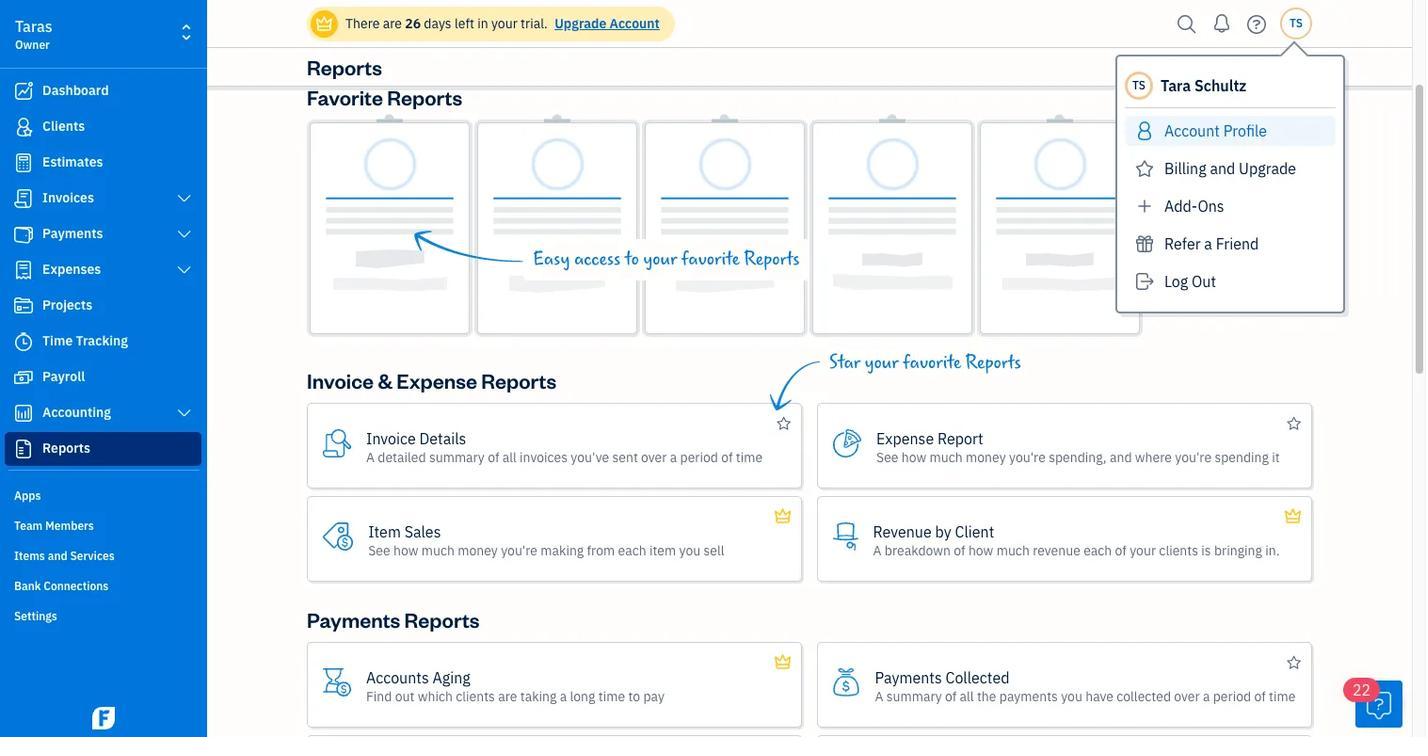 Task type: vqa. For each thing, say whether or not it's contained in the screenshot.
"you" to the right
yes



Task type: describe. For each thing, give the bounding box(es) containing it.
payroll
[[42, 368, 85, 385]]

payments for payments reports
[[307, 607, 401, 633]]

account inside account profile link
[[1165, 121, 1221, 140]]

dashboard image
[[12, 82, 35, 101]]

dashboard link
[[5, 74, 202, 108]]

project image
[[12, 297, 35, 316]]

set fiscal year button
[[535, 4, 684, 41]]

each for revenue by client
[[1084, 542, 1113, 559]]

connections
[[44, 579, 109, 593]]

dashboard
[[42, 82, 109, 99]]

0 horizontal spatial are
[[383, 15, 402, 32]]

go to help image
[[1242, 10, 1272, 38]]

a inside invoice details a detailed summary of all invoices you've sent over a period of time
[[670, 449, 677, 466]]

the
[[978, 688, 997, 705]]

invoice inside invoice details a detailed summary of all invoices you've sent over a period of time
[[366, 429, 416, 448]]

summary inside invoice details a detailed summary of all invoices you've sent over a period of time
[[429, 449, 485, 466]]

all inside payments collected a summary of all the payments you have collected over a period of time
[[960, 688, 974, 705]]

log out image
[[1133, 267, 1157, 297]]

collected
[[946, 668, 1010, 687]]

items and services link
[[5, 542, 202, 570]]

item
[[368, 522, 401, 541]]

services
[[70, 549, 115, 563]]

year
[[631, 11, 667, 33]]

projects link
[[5, 289, 202, 323]]

friend
[[1216, 235, 1260, 253]]

to inside the 'accounts aging find out which clients are taking a long time to pay'
[[629, 688, 641, 705]]

notifications image
[[1207, 5, 1238, 42]]

team
[[14, 519, 43, 533]]

taras owner
[[15, 17, 52, 52]]

set fiscal year
[[552, 11, 667, 33]]

refer
[[1165, 235, 1201, 253]]

taras
[[15, 17, 52, 36]]

invoices link
[[5, 182, 202, 216]]

payment image
[[12, 225, 35, 244]]

a inside revenue by client a breakdown of how much revenue each of your clients is bringing in.
[[874, 542, 882, 559]]

owner
[[15, 38, 50, 52]]

invoices
[[42, 189, 94, 206]]

see for item sales
[[368, 542, 391, 559]]

fiscal
[[582, 11, 628, 33]]

account profile link
[[1125, 116, 1336, 146]]

add-ons
[[1165, 197, 1225, 216]]

favorite reports
[[307, 84, 463, 110]]

schultz
[[1195, 76, 1247, 95]]

log
[[1165, 272, 1189, 291]]

item sales see how much money you're making from each item you sell
[[368, 522, 725, 559]]

favorite inside star your favorite reports invoice & expense reports
[[903, 352, 962, 374]]

period inside invoice details a detailed summary of all invoices you've sent over a period of time
[[680, 449, 719, 466]]

payments
[[1000, 688, 1058, 705]]

ons
[[1198, 197, 1225, 216]]

bank connections
[[14, 579, 109, 593]]

all inside invoice details a detailed summary of all invoices you've sent over a period of time
[[503, 449, 517, 466]]

reports link
[[5, 432, 202, 466]]

0 vertical spatial account
[[610, 15, 660, 32]]

making
[[541, 542, 584, 559]]

expense inside expense report see how much money you're spending, and where you're spending it
[[877, 429, 934, 448]]

apps
[[14, 489, 41, 503]]

estimates
[[42, 154, 103, 170]]

clients inside revenue by client a breakdown of how much revenue each of your clients is bringing in.
[[1160, 542, 1199, 559]]

update favorite status for invoice details image
[[777, 413, 791, 435]]

clients link
[[5, 110, 202, 144]]

star
[[830, 352, 861, 374]]

payments reports
[[307, 607, 480, 633]]

detailed
[[378, 449, 426, 466]]

tara
[[1161, 76, 1192, 95]]

revenue
[[874, 522, 932, 541]]

money for sales
[[458, 542, 498, 559]]

add ons image
[[1133, 191, 1157, 221]]

period inside payments collected a summary of all the payments you have collected over a period of time
[[1214, 688, 1252, 705]]

invoice inside star your favorite reports invoice & expense reports
[[307, 367, 374, 394]]

ts button
[[1281, 8, 1313, 40]]

22 button
[[1344, 678, 1403, 728]]

upgrade inside button
[[1239, 159, 1297, 178]]

accounting
[[42, 404, 111, 421]]

0 horizontal spatial crown image
[[315, 14, 334, 33]]

bank
[[14, 579, 41, 593]]

are inside the 'accounts aging find out which clients are taking a long time to pay'
[[498, 688, 517, 705]]

accounting link
[[5, 397, 202, 430]]

each for item sales
[[618, 542, 647, 559]]

you're for sales
[[501, 542, 538, 559]]

a right refer
[[1205, 235, 1213, 253]]

22
[[1353, 681, 1371, 700]]

update favorite status for payments collected image
[[1288, 652, 1302, 674]]

how for expense
[[902, 449, 927, 466]]

expense report see how much money you're spending, and where you're spending it
[[877, 429, 1281, 466]]

add-
[[1165, 197, 1198, 216]]

timer image
[[12, 332, 35, 351]]

set
[[552, 11, 579, 33]]

upgrade account link
[[551, 15, 660, 32]]

where
[[1136, 449, 1173, 466]]

trial.
[[521, 15, 548, 32]]

a inside the 'accounts aging find out which clients are taking a long time to pay'
[[560, 688, 567, 705]]

your right the access
[[644, 249, 677, 270]]

by
[[936, 522, 952, 541]]

payments link
[[5, 218, 202, 251]]

&
[[378, 367, 393, 394]]

chart image
[[12, 404, 35, 423]]

0 vertical spatial to
[[625, 249, 639, 270]]

you've
[[571, 449, 609, 466]]

report
[[938, 429, 984, 448]]

0 horizontal spatial upgrade
[[555, 15, 607, 32]]

0 horizontal spatial favorite
[[682, 249, 740, 270]]

billing
[[1165, 159, 1207, 178]]

settings link
[[5, 602, 202, 630]]

in
[[478, 15, 488, 32]]

chevron large down image for accounting
[[176, 406, 193, 421]]

reports inside reports link
[[42, 440, 90, 457]]

you inside payments collected a summary of all the payments you have collected over a period of time
[[1062, 688, 1083, 705]]

tara schultz
[[1161, 76, 1247, 95]]

invoices
[[520, 449, 568, 466]]

and inside expense report see how much money you're spending, and where you're spending it
[[1110, 449, 1133, 466]]

breakdown
[[885, 542, 951, 559]]

payroll link
[[5, 361, 202, 395]]

update favorite status for expense report image
[[1288, 413, 1302, 435]]

profile
[[1224, 121, 1268, 140]]

crown image
[[774, 652, 793, 674]]

2 horizontal spatial you're
[[1176, 449, 1212, 466]]

there
[[346, 15, 380, 32]]

long
[[570, 688, 596, 705]]



Task type: locate. For each thing, give the bounding box(es) containing it.
your inside star your favorite reports invoice & expense reports
[[865, 352, 899, 374]]

see up revenue
[[877, 449, 899, 466]]

estimate image
[[12, 154, 35, 172]]

ts left tara
[[1133, 78, 1146, 92]]

1 horizontal spatial payments
[[307, 607, 401, 633]]

easy
[[533, 249, 570, 270]]

2 vertical spatial payments
[[875, 668, 942, 687]]

2 vertical spatial chevron large down image
[[176, 406, 193, 421]]

and
[[1211, 159, 1236, 178], [1110, 449, 1133, 466], [48, 549, 67, 563]]

2 horizontal spatial much
[[997, 542, 1030, 559]]

much for report
[[930, 449, 963, 466]]

0 vertical spatial all
[[503, 449, 517, 466]]

items and services
[[14, 549, 115, 563]]

chevron large down image inside accounting link
[[176, 406, 193, 421]]

crown image for revenue by client
[[1284, 506, 1303, 528]]

payments up the accounts
[[307, 607, 401, 633]]

days
[[424, 15, 452, 32]]

1 horizontal spatial money
[[966, 449, 1007, 466]]

much
[[930, 449, 963, 466], [422, 542, 455, 559], [997, 542, 1030, 559]]

refer a friend image
[[1133, 229, 1157, 259]]

0 vertical spatial expense
[[397, 367, 477, 394]]

how down client on the bottom of page
[[969, 542, 994, 559]]

billing and upgrade image
[[1133, 154, 1157, 184]]

it
[[1273, 449, 1281, 466]]

you're right 'where'
[[1176, 449, 1212, 466]]

you're left spending,
[[1010, 449, 1046, 466]]

money down report
[[966, 449, 1007, 466]]

clients inside the 'accounts aging find out which clients are taking a long time to pay'
[[456, 688, 495, 705]]

spending
[[1215, 449, 1270, 466]]

summary left the
[[887, 688, 942, 705]]

1 horizontal spatial crown image
[[774, 506, 793, 528]]

each left item
[[618, 542, 647, 559]]

a for payments collected
[[875, 688, 884, 705]]

1 vertical spatial invoice
[[366, 429, 416, 448]]

favorite
[[307, 84, 383, 110]]

tracking
[[76, 332, 128, 349]]

0 vertical spatial see
[[877, 449, 899, 466]]

1 vertical spatial all
[[960, 688, 974, 705]]

sell
[[704, 542, 725, 559]]

much down the sales at the bottom left
[[422, 542, 455, 559]]

1 vertical spatial you
[[1062, 688, 1083, 705]]

a
[[1205, 235, 1213, 253], [670, 449, 677, 466], [560, 688, 567, 705], [1204, 688, 1211, 705]]

1 vertical spatial favorite
[[903, 352, 962, 374]]

you left sell
[[680, 542, 701, 559]]

2 horizontal spatial crown image
[[1284, 506, 1303, 528]]

1 vertical spatial chevron large down image
[[176, 263, 193, 278]]

freshbooks image
[[89, 707, 119, 730]]

much inside expense report see how much money you're spending, and where you're spending it
[[930, 449, 963, 466]]

0 vertical spatial over
[[641, 449, 667, 466]]

your inside revenue by client a breakdown of how much revenue each of your clients is bringing in.
[[1130, 542, 1157, 559]]

0 vertical spatial you
[[680, 542, 701, 559]]

of
[[488, 449, 500, 466], [722, 449, 733, 466], [954, 542, 966, 559], [1116, 542, 1127, 559], [946, 688, 957, 705], [1255, 688, 1267, 705]]

0 horizontal spatial all
[[503, 449, 517, 466]]

0 vertical spatial favorite
[[682, 249, 740, 270]]

left
[[455, 15, 475, 32]]

have
[[1086, 688, 1114, 705]]

summary down details
[[429, 449, 485, 466]]

payments inside main element
[[42, 225, 103, 242]]

chevron large down image inside payments link
[[176, 227, 193, 242]]

ts inside dropdown button
[[1290, 16, 1304, 30]]

much inside revenue by client a breakdown of how much revenue each of your clients is bringing in.
[[997, 542, 1030, 559]]

in.
[[1266, 542, 1280, 559]]

how for item
[[394, 542, 419, 559]]

0 vertical spatial invoice
[[307, 367, 374, 394]]

0 horizontal spatial each
[[618, 542, 647, 559]]

clients
[[42, 118, 85, 135]]

over right sent
[[641, 449, 667, 466]]

access
[[574, 249, 621, 270]]

2 each from the left
[[1084, 542, 1113, 559]]

time inside the 'accounts aging find out which clients are taking a long time to pay'
[[599, 688, 625, 705]]

you're for report
[[1010, 449, 1046, 466]]

0 vertical spatial are
[[383, 15, 402, 32]]

1 horizontal spatial time
[[736, 449, 763, 466]]

favorite
[[682, 249, 740, 270], [903, 352, 962, 374]]

1 vertical spatial and
[[1110, 449, 1133, 466]]

0 vertical spatial clients
[[1160, 542, 1199, 559]]

1 horizontal spatial ts
[[1290, 16, 1304, 30]]

0 horizontal spatial you
[[680, 542, 701, 559]]

0 vertical spatial money
[[966, 449, 1007, 466]]

clients left is at the bottom of page
[[1160, 542, 1199, 559]]

clients down aging
[[456, 688, 495, 705]]

1 vertical spatial money
[[458, 542, 498, 559]]

1 vertical spatial are
[[498, 688, 517, 705]]

ts right go to help image
[[1290, 16, 1304, 30]]

1 horizontal spatial you're
[[1010, 449, 1046, 466]]

is
[[1202, 542, 1212, 559]]

much for sales
[[422, 542, 455, 559]]

period right collected at the bottom of the page
[[1214, 688, 1252, 705]]

0 vertical spatial upgrade
[[555, 15, 607, 32]]

did you know you can set your fiscal year? image
[[323, 0, 535, 43]]

0 vertical spatial and
[[1211, 159, 1236, 178]]

time
[[736, 449, 763, 466], [599, 688, 625, 705], [1270, 688, 1296, 705]]

from
[[587, 542, 615, 559]]

star your favorite reports invoice & expense reports
[[307, 352, 1022, 394]]

a inside invoice details a detailed summary of all invoices you've sent over a period of time
[[366, 449, 375, 466]]

each inside revenue by client a breakdown of how much revenue each of your clients is bringing in.
[[1084, 542, 1113, 559]]

you left 'have'
[[1062, 688, 1083, 705]]

over
[[641, 449, 667, 466], [1175, 688, 1200, 705]]

1 horizontal spatial and
[[1110, 449, 1133, 466]]

your right in
[[492, 15, 518, 32]]

payments for payments collected a summary of all the payments you have collected over a period of time
[[875, 668, 942, 687]]

26
[[405, 15, 421, 32]]

you're inside the item sales see how much money you're making from each item you sell
[[501, 542, 538, 559]]

payments inside payments collected a summary of all the payments you have collected over a period of time
[[875, 668, 942, 687]]

1 vertical spatial account
[[1165, 121, 1221, 140]]

0 horizontal spatial how
[[394, 542, 419, 559]]

1 horizontal spatial how
[[902, 449, 927, 466]]

1 horizontal spatial are
[[498, 688, 517, 705]]

1 vertical spatial ts
[[1133, 78, 1146, 92]]

1 vertical spatial summary
[[887, 688, 942, 705]]

0 horizontal spatial period
[[680, 449, 719, 466]]

payments collected a summary of all the payments you have collected over a period of time
[[875, 668, 1296, 705]]

report image
[[12, 440, 35, 459]]

which
[[418, 688, 453, 705]]

2 horizontal spatial time
[[1270, 688, 1296, 705]]

0 vertical spatial period
[[680, 449, 719, 466]]

revenue by client a breakdown of how much revenue each of your clients is bringing in.
[[874, 522, 1280, 559]]

log out button
[[1125, 267, 1336, 297]]

chevron large down image for expenses
[[176, 263, 193, 278]]

see for expense report
[[877, 449, 899, 466]]

and for services
[[48, 549, 67, 563]]

to right the access
[[625, 249, 639, 270]]

0 vertical spatial ts
[[1290, 16, 1304, 30]]

crown image for item sales
[[774, 506, 793, 528]]

1 horizontal spatial upgrade
[[1239, 159, 1297, 178]]

much down report
[[930, 449, 963, 466]]

each inside the item sales see how much money you're making from each item you sell
[[618, 542, 647, 559]]

a right collected at the bottom of the page
[[1204, 688, 1211, 705]]

2 horizontal spatial payments
[[875, 668, 942, 687]]

see inside expense report see how much money you're spending, and where you're spending it
[[877, 449, 899, 466]]

0 horizontal spatial money
[[458, 542, 498, 559]]

sales
[[405, 522, 441, 541]]

resource center badge image
[[1356, 681, 1403, 728]]

see inside the item sales see how much money you're making from each item you sell
[[368, 542, 391, 559]]

2 horizontal spatial and
[[1211, 159, 1236, 178]]

2 vertical spatial a
[[875, 688, 884, 705]]

out
[[395, 688, 415, 705]]

1 horizontal spatial each
[[1084, 542, 1113, 559]]

there are 26 days left in your trial. upgrade account
[[346, 15, 660, 32]]

are left taking
[[498, 688, 517, 705]]

and for upgrade
[[1211, 159, 1236, 178]]

expense inside star your favorite reports invoice & expense reports
[[397, 367, 477, 394]]

aging
[[433, 668, 471, 687]]

1 horizontal spatial account
[[1165, 121, 1221, 140]]

1 chevron large down image from the top
[[176, 227, 193, 242]]

main element
[[0, 0, 254, 737]]

1 horizontal spatial period
[[1214, 688, 1252, 705]]

summary inside payments collected a summary of all the payments you have collected over a period of time
[[887, 688, 942, 705]]

2 horizontal spatial how
[[969, 542, 994, 559]]

0 horizontal spatial account
[[610, 15, 660, 32]]

chevron large down image
[[176, 227, 193, 242], [176, 263, 193, 278], [176, 406, 193, 421]]

over inside payments collected a summary of all the payments you have collected over a period of time
[[1175, 688, 1200, 705]]

details
[[420, 429, 467, 448]]

how down the sales at the bottom left
[[394, 542, 419, 559]]

1 horizontal spatial summary
[[887, 688, 942, 705]]

a
[[366, 449, 375, 466], [874, 542, 882, 559], [875, 688, 884, 705]]

settings
[[14, 609, 57, 623]]

a left the long
[[560, 688, 567, 705]]

0 horizontal spatial see
[[368, 542, 391, 559]]

1 horizontal spatial much
[[930, 449, 963, 466]]

apps link
[[5, 481, 202, 510]]

0 horizontal spatial clients
[[456, 688, 495, 705]]

you
[[680, 542, 701, 559], [1062, 688, 1083, 705]]

payments for payments
[[42, 225, 103, 242]]

0 vertical spatial chevron large down image
[[176, 227, 193, 242]]

your left is at the bottom of page
[[1130, 542, 1157, 559]]

over right collected at the bottom of the page
[[1175, 688, 1200, 705]]

summary
[[429, 449, 485, 466], [887, 688, 942, 705]]

client image
[[12, 118, 35, 137]]

how up revenue
[[902, 449, 927, 466]]

invoice left &
[[307, 367, 374, 394]]

0 horizontal spatial you're
[[501, 542, 538, 559]]

search image
[[1173, 10, 1203, 38]]

1 horizontal spatial expense
[[877, 429, 934, 448]]

chevron large down image for payments
[[176, 227, 193, 242]]

1 each from the left
[[618, 542, 647, 559]]

you're left making
[[501, 542, 538, 559]]

time inside payments collected a summary of all the payments you have collected over a period of time
[[1270, 688, 1296, 705]]

1 vertical spatial to
[[629, 688, 641, 705]]

reports
[[307, 54, 382, 80], [387, 84, 463, 110], [745, 249, 800, 270], [966, 352, 1022, 374], [482, 367, 557, 394], [42, 440, 90, 457], [405, 607, 480, 633]]

1 vertical spatial period
[[1214, 688, 1252, 705]]

money inside the item sales see how much money you're making from each item you sell
[[458, 542, 498, 559]]

chevron large down image inside expenses link
[[176, 263, 193, 278]]

1 vertical spatial clients
[[456, 688, 495, 705]]

how inside revenue by client a breakdown of how much revenue each of your clients is bringing in.
[[969, 542, 994, 559]]

crown image
[[315, 14, 334, 33], [774, 506, 793, 528], [1284, 506, 1303, 528]]

to left the pay
[[629, 688, 641, 705]]

collected
[[1117, 688, 1172, 705]]

account profile image
[[1133, 116, 1157, 146]]

each right revenue
[[1084, 542, 1113, 559]]

chevron large down image
[[176, 191, 193, 206]]

0 vertical spatial summary
[[429, 449, 485, 466]]

all left invoices
[[503, 449, 517, 466]]

period right sent
[[680, 449, 719, 466]]

payments up expenses
[[42, 225, 103, 242]]

invoice image
[[12, 189, 35, 208]]

money
[[966, 449, 1007, 466], [458, 542, 498, 559]]

add-ons link
[[1125, 191, 1336, 221]]

time tracking link
[[5, 325, 202, 359]]

over inside invoice details a detailed summary of all invoices you've sent over a period of time
[[641, 449, 667, 466]]

accounts aging find out which clients are taking a long time to pay
[[366, 668, 665, 705]]

1 horizontal spatial see
[[877, 449, 899, 466]]

pay
[[644, 688, 665, 705]]

0 horizontal spatial over
[[641, 449, 667, 466]]

1 horizontal spatial over
[[1175, 688, 1200, 705]]

your right star
[[865, 352, 899, 374]]

invoice up detailed
[[366, 429, 416, 448]]

1 vertical spatial payments
[[307, 607, 401, 633]]

you inside the item sales see how much money you're making from each item you sell
[[680, 542, 701, 559]]

members
[[45, 519, 94, 533]]

much inside the item sales see how much money you're making from each item you sell
[[422, 542, 455, 559]]

payments left collected
[[875, 668, 942, 687]]

money for report
[[966, 449, 1007, 466]]

money image
[[12, 368, 35, 387]]

see
[[877, 449, 899, 466], [368, 542, 391, 559]]

are left 26
[[383, 15, 402, 32]]

time inside invoice details a detailed summary of all invoices you've sent over a period of time
[[736, 449, 763, 466]]

billing and upgrade button
[[1125, 154, 1336, 184]]

spending,
[[1049, 449, 1107, 466]]

a for invoice details
[[366, 449, 375, 466]]

0 horizontal spatial much
[[422, 542, 455, 559]]

expense right &
[[397, 367, 477, 394]]

log out
[[1165, 272, 1217, 291]]

you're
[[1010, 449, 1046, 466], [1176, 449, 1212, 466], [501, 542, 538, 559]]

how inside the item sales see how much money you're making from each item you sell
[[394, 542, 419, 559]]

1 vertical spatial over
[[1175, 688, 1200, 705]]

clients
[[1160, 542, 1199, 559], [456, 688, 495, 705]]

much left revenue
[[997, 542, 1030, 559]]

0 horizontal spatial ts
[[1133, 78, 1146, 92]]

and right billing
[[1211, 159, 1236, 178]]

0 horizontal spatial time
[[599, 688, 625, 705]]

expense left report
[[877, 429, 934, 448]]

1 vertical spatial a
[[874, 542, 882, 559]]

a right sent
[[670, 449, 677, 466]]

1 horizontal spatial all
[[960, 688, 974, 705]]

all left the
[[960, 688, 974, 705]]

1 horizontal spatial favorite
[[903, 352, 962, 374]]

and inside button
[[1211, 159, 1236, 178]]

1 vertical spatial expense
[[877, 429, 934, 448]]

money inside expense report see how much money you're spending, and where you're spending it
[[966, 449, 1007, 466]]

money left making
[[458, 542, 498, 559]]

1 vertical spatial upgrade
[[1239, 159, 1297, 178]]

1 vertical spatial see
[[368, 542, 391, 559]]

3 chevron large down image from the top
[[176, 406, 193, 421]]

expenses
[[42, 261, 101, 278]]

0 horizontal spatial payments
[[42, 225, 103, 242]]

are
[[383, 15, 402, 32], [498, 688, 517, 705]]

find
[[366, 688, 392, 705]]

a inside payments collected a summary of all the payments you have collected over a period of time
[[875, 688, 884, 705]]

a inside payments collected a summary of all the payments you have collected over a period of time
[[1204, 688, 1211, 705]]

client
[[955, 522, 995, 541]]

projects
[[42, 297, 93, 314]]

expense image
[[12, 261, 35, 280]]

how inside expense report see how much money you're spending, and where you're spending it
[[902, 449, 927, 466]]

estimates link
[[5, 146, 202, 180]]

2 vertical spatial and
[[48, 549, 67, 563]]

out
[[1192, 272, 1217, 291]]

0 horizontal spatial summary
[[429, 449, 485, 466]]

2 chevron large down image from the top
[[176, 263, 193, 278]]

0 vertical spatial a
[[366, 449, 375, 466]]

1 horizontal spatial you
[[1062, 688, 1083, 705]]

expenses link
[[5, 253, 202, 287]]

item
[[650, 542, 676, 559]]

1 horizontal spatial clients
[[1160, 542, 1199, 559]]

ts
[[1290, 16, 1304, 30], [1133, 78, 1146, 92]]

0 horizontal spatial expense
[[397, 367, 477, 394]]

0 horizontal spatial and
[[48, 549, 67, 563]]

see down "item"
[[368, 542, 391, 559]]

and left 'where'
[[1110, 449, 1133, 466]]

upgrade
[[555, 15, 607, 32], [1239, 159, 1297, 178]]

and right items
[[48, 549, 67, 563]]

and inside main element
[[48, 549, 67, 563]]

0 vertical spatial payments
[[42, 225, 103, 242]]



